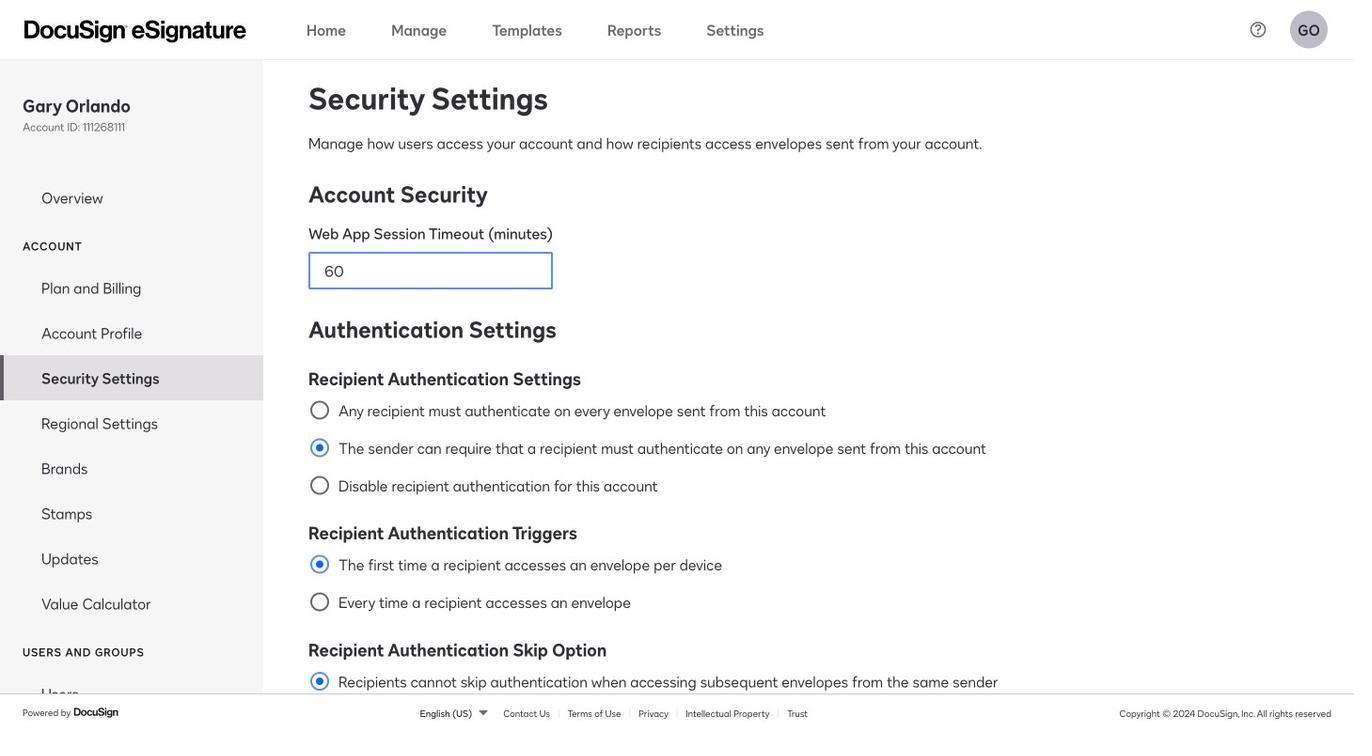 Task type: describe. For each thing, give the bounding box(es) containing it.
2 option group from the top
[[308, 636, 1309, 733]]



Task type: locate. For each thing, give the bounding box(es) containing it.
option group
[[308, 519, 1309, 621], [308, 636, 1309, 733]]

None text field
[[309, 253, 552, 289]]

account element
[[0, 265, 263, 626]]

docusign admin image
[[24, 20, 246, 43]]

docusign image
[[73, 705, 120, 721]]

0 vertical spatial option group
[[308, 519, 1309, 621]]

1 vertical spatial option group
[[308, 636, 1309, 733]]

1 option group from the top
[[308, 519, 1309, 621]]



